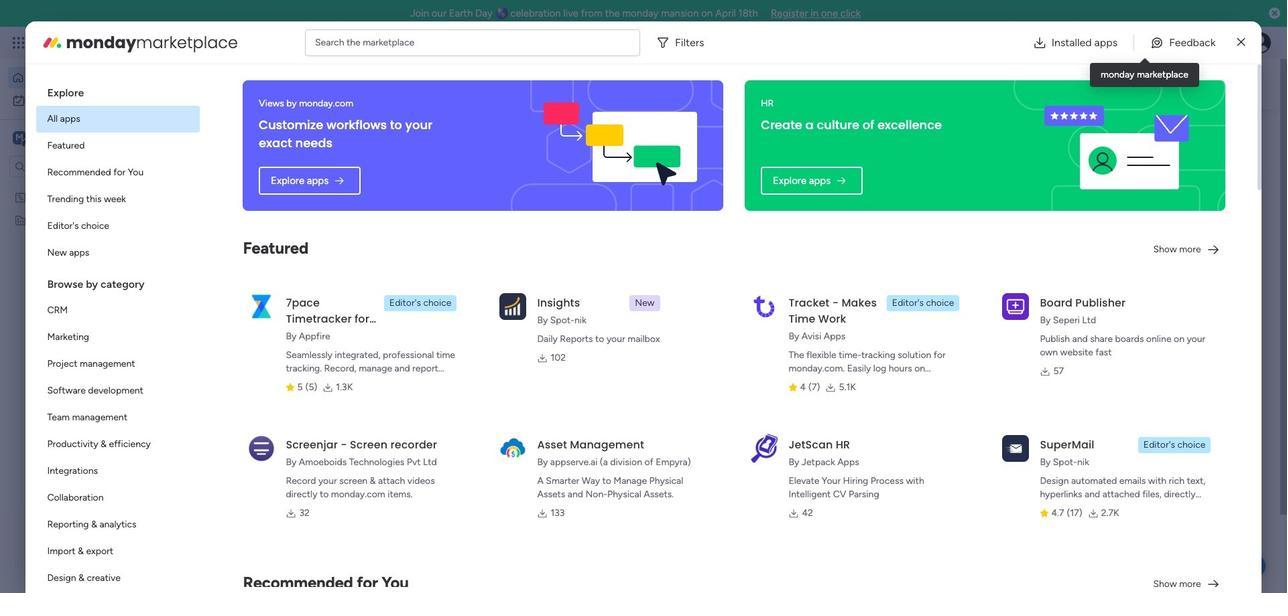 Task type: describe. For each thing, give the bounding box(es) containing it.
help center element
[[1026, 411, 1227, 465]]

select product image
[[12, 36, 25, 50]]

workspace selection element
[[13, 130, 112, 147]]

dapulse x slim image
[[1237, 35, 1245, 51]]

roy mann image
[[279, 392, 306, 419]]

jacob simon image
[[1249, 32, 1271, 54]]

1 element
[[383, 346, 399, 362]]

templates image image
[[1038, 128, 1215, 221]]

getting started element
[[1026, 347, 1227, 401]]

2 component image from the left
[[449, 293, 461, 305]]

notifications image
[[1049, 36, 1062, 50]]



Task type: vqa. For each thing, say whether or not it's contained in the screenshot.
app logo
yes



Task type: locate. For each thing, give the bounding box(es) containing it.
heading
[[36, 75, 200, 106], [36, 267, 200, 298]]

app logo image
[[248, 293, 275, 320], [500, 293, 526, 320], [751, 293, 778, 320], [1002, 293, 1029, 320], [751, 434, 778, 464], [248, 436, 275, 462], [500, 436, 526, 462], [1002, 436, 1029, 462]]

close recently visited image
[[247, 136, 263, 152]]

v2 bolt switch image
[[1141, 77, 1149, 91]]

search everything image
[[1170, 36, 1184, 50]]

component image
[[264, 293, 276, 305], [449, 293, 461, 305]]

1 image
[[1089, 27, 1101, 43]]

help image
[[1200, 36, 1213, 50]]

workspace image
[[269, 570, 302, 594]]

1 component image from the left
[[264, 293, 276, 305]]

Search in workspace field
[[28, 159, 112, 175]]

update feed image
[[1079, 36, 1092, 50]]

0 horizontal spatial banner logo image
[[533, 80, 707, 211]]

option
[[8, 67, 163, 88], [8, 90, 163, 111], [36, 106, 200, 133], [36, 133, 200, 160], [36, 160, 200, 186], [0, 185, 171, 188], [36, 186, 200, 213], [36, 213, 200, 240], [36, 240, 200, 267], [36, 298, 200, 324], [36, 324, 200, 351], [36, 351, 200, 378], [36, 378, 200, 405], [36, 405, 200, 432], [36, 432, 200, 458], [36, 458, 200, 485], [36, 485, 200, 512], [36, 512, 200, 539], [36, 539, 200, 566], [36, 566, 200, 593]]

1 vertical spatial heading
[[36, 267, 200, 298]]

workspace image
[[13, 131, 26, 145]]

banner logo image
[[533, 80, 707, 211], [1035, 80, 1209, 211]]

1 horizontal spatial banner logo image
[[1035, 80, 1209, 211]]

2 heading from the top
[[36, 267, 200, 298]]

2 banner logo image from the left
[[1035, 80, 1209, 211]]

1 banner logo image from the left
[[533, 80, 707, 211]]

list box
[[36, 75, 200, 594], [0, 183, 171, 413]]

monday marketplace image
[[1138, 36, 1151, 50]]

quick search results list box
[[247, 152, 993, 330]]

1 horizontal spatial component image
[[449, 293, 461, 305]]

0 horizontal spatial component image
[[264, 293, 276, 305]]

v2 user feedback image
[[1036, 77, 1047, 92]]

monday marketplace image
[[42, 32, 63, 53]]

0 vertical spatial heading
[[36, 75, 200, 106]]

invite members image
[[1108, 36, 1121, 50]]

see plans image
[[222, 36, 234, 50]]

1 heading from the top
[[36, 75, 200, 106]]



